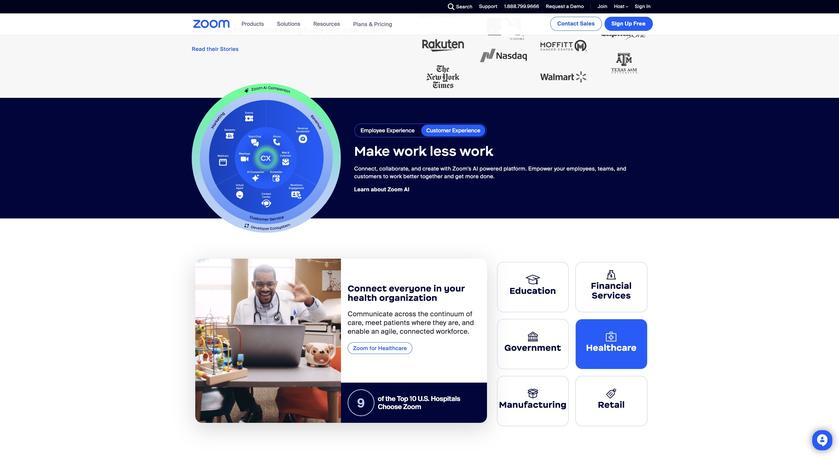 Task type: locate. For each thing, give the bounding box(es) containing it.
less
[[430, 143, 457, 160]]

work down collaborate,
[[390, 173, 402, 180]]

1 horizontal spatial ai
[[473, 165, 478, 172]]

tab list containing financial services
[[494, 259, 651, 429]]

product information navigation
[[237, 13, 398, 35]]

read their stories link
[[192, 46, 239, 53]]

your right in
[[444, 283, 465, 294]]

zoom for healthcare image
[[195, 259, 341, 423]]

0 horizontal spatial experience
[[387, 127, 415, 134]]

capital one logo image
[[601, 17, 648, 48]]

a
[[567, 3, 569, 9]]

education
[[510, 286, 556, 296]]

experience for customer experience
[[452, 127, 481, 134]]

2 experience from the left
[[452, 127, 481, 134]]

retail
[[598, 400, 625, 410]]

customer
[[427, 127, 451, 134]]

of right are,
[[466, 310, 473, 318]]

the inside communicate across the continuum of care, meet patients where they are, and enable an agile, connected workforce.
[[418, 310, 429, 318]]

and up better
[[411, 165, 421, 172]]

work
[[393, 143, 427, 160], [460, 143, 493, 160], [390, 173, 402, 180]]

the inside of the top 10 u.s. hospitals choose zoom
[[386, 394, 396, 403]]

the left top
[[386, 394, 396, 403]]

0 horizontal spatial your
[[444, 283, 465, 294]]

search button
[[443, 0, 474, 13]]

1 horizontal spatial of
[[466, 310, 473, 318]]

request a demo link
[[541, 0, 586, 13], [546, 3, 584, 9]]

0 vertical spatial sign
[[635, 3, 645, 9]]

financial services
[[591, 281, 632, 301]]

1 horizontal spatial experience
[[452, 127, 481, 134]]

1 horizontal spatial healthcare
[[586, 343, 637, 353]]

support link
[[474, 0, 499, 13], [479, 3, 498, 9]]

sign inside button
[[612, 20, 624, 27]]

teams,
[[598, 165, 616, 172]]

experience right employee
[[387, 127, 415, 134]]

their
[[207, 46, 219, 53]]

the
[[280, 25, 296, 35], [418, 310, 429, 318], [386, 394, 396, 403]]

communicate
[[348, 310, 393, 318]]

2 horizontal spatial the
[[418, 310, 429, 318]]

0 horizontal spatial the
[[280, 25, 296, 35]]

of inside of the top 10 u.s. hospitals choose zoom
[[378, 394, 384, 403]]

experience
[[387, 127, 415, 134], [452, 127, 481, 134]]

1 horizontal spatial the
[[386, 394, 396, 403]]

walmart logo image
[[540, 61, 587, 93]]

0 vertical spatial the
[[280, 25, 296, 35]]

continuum
[[430, 310, 465, 318]]

0 horizontal spatial ai
[[404, 186, 410, 193]]

collaborate,
[[379, 165, 410, 172]]

ai up more
[[473, 165, 478, 172]]

solutions
[[277, 20, 300, 27]]

join
[[598, 3, 608, 9]]

products
[[242, 20, 264, 27]]

in
[[434, 283, 442, 294]]

0 horizontal spatial healthcare
[[378, 345, 407, 352]]

1 horizontal spatial your
[[554, 165, 565, 172]]

california state parks logo image
[[480, 0, 527, 17]]

agile,
[[381, 327, 398, 336]]

manufacturing
[[499, 400, 567, 410]]

your
[[554, 165, 565, 172], [444, 283, 465, 294]]

oracle red bull logo image
[[540, 0, 587, 30]]

resources button
[[314, 13, 343, 35]]

zoom's
[[453, 165, 472, 172]]

experience right customer
[[452, 127, 481, 134]]

0 horizontal spatial of
[[378, 394, 384, 403]]

zoom inside of the top 10 u.s. hospitals choose zoom
[[403, 402, 421, 411]]

join link up meetings navigation
[[598, 3, 608, 9]]

learn
[[354, 186, 370, 193]]

healthcare inside 'group'
[[378, 345, 407, 352]]

in
[[647, 3, 651, 9]]

make
[[354, 143, 390, 160]]

0 vertical spatial of
[[466, 310, 473, 318]]

of right 9
[[378, 394, 384, 403]]

the for across
[[418, 310, 429, 318]]

products button
[[242, 13, 267, 35]]

1 vertical spatial the
[[418, 310, 429, 318]]

sign left in
[[635, 3, 645, 9]]

meet
[[366, 318, 382, 327]]

request a demo
[[546, 3, 584, 9]]

choose
[[326, 25, 359, 35]]

customers
[[354, 173, 382, 180]]

1 experience from the left
[[387, 127, 415, 134]]

sign
[[635, 3, 645, 9], [612, 20, 624, 27]]

0 vertical spatial your
[[554, 165, 565, 172]]

contact sales link
[[551, 17, 602, 31]]

read their stories
[[192, 46, 239, 53]]

the right across
[[418, 310, 429, 318]]

1 vertical spatial of
[[378, 394, 384, 403]]

1 vertical spatial sign
[[612, 20, 624, 27]]

the left the globe at the top of the page
[[280, 25, 296, 35]]

tab list
[[494, 259, 651, 429]]

0 horizontal spatial sign
[[612, 20, 624, 27]]

health
[[348, 293, 377, 303]]

empower
[[529, 165, 553, 172]]

1 horizontal spatial sign
[[635, 3, 645, 9]]

and right are,
[[462, 318, 474, 327]]

your inside connect everyone in your health organization
[[444, 283, 465, 294]]

ai
[[473, 165, 478, 172], [404, 186, 410, 193]]

your right empower
[[554, 165, 565, 172]]

plans
[[353, 21, 368, 28]]

0 vertical spatial ai
[[473, 165, 478, 172]]

financial
[[591, 281, 632, 291]]

1.888.799.9666 button
[[499, 0, 541, 13], [504, 3, 539, 9]]

ai down better
[[404, 186, 410, 193]]

work up collaborate,
[[393, 143, 427, 160]]

10
[[410, 394, 417, 403]]

zoom for healthcare link
[[348, 342, 413, 354]]

rakuten logo image
[[420, 30, 467, 61]]

powered
[[480, 165, 502, 172]]

banner
[[185, 13, 654, 35]]

1 vertical spatial your
[[444, 283, 465, 294]]

of
[[466, 310, 473, 318], [378, 394, 384, 403]]

search
[[456, 4, 473, 10]]

1 vertical spatial ai
[[404, 186, 410, 193]]

plans & pricing link
[[353, 21, 393, 28], [353, 21, 393, 28]]

sign in
[[635, 3, 651, 9]]

sign left up at right top
[[612, 20, 624, 27]]

get
[[456, 173, 464, 180]]

connected
[[400, 327, 434, 336]]

2 vertical spatial the
[[386, 394, 396, 403]]



Task type: describe. For each thing, give the bounding box(es) containing it.
work inside connect, collaborate, and create with zoom's ai powered platform. empower your employees, teams, and customers to work better together and get more done.
[[390, 173, 402, 180]]

of the top 10 u.s. hospitals choose zoom
[[378, 394, 460, 411]]

and down with
[[444, 173, 454, 180]]

your inside connect, collaborate, and create with zoom's ai powered platform. empower your employees, teams, and customers to work better together and get more done.
[[554, 165, 565, 172]]

ai inside connect, collaborate, and create with zoom's ai powered platform. empower your employees, teams, and customers to work better together and get more done.
[[473, 165, 478, 172]]

across
[[395, 310, 416, 318]]

sign for sign up free
[[612, 20, 624, 27]]

customer experience
[[427, 127, 481, 134]]

globe
[[298, 25, 324, 35]]

u.s.
[[418, 394, 430, 403]]

create
[[423, 165, 439, 172]]

solutions button
[[277, 13, 303, 35]]

contact
[[558, 20, 579, 27]]

wwf logo image
[[601, 0, 648, 17]]

an
[[371, 327, 379, 336]]

connect everyone in your health organization
[[348, 283, 465, 303]]

learn about zoom ai link
[[354, 186, 410, 193]]

learn about zoom ai
[[354, 186, 410, 193]]

about
[[371, 186, 386, 193]]

banner containing contact sales
[[185, 13, 654, 35]]

resources
[[314, 20, 340, 27]]

top
[[397, 394, 408, 403]]

services
[[592, 290, 631, 301]]

patients
[[384, 318, 410, 327]]

government
[[505, 343, 561, 353]]

read
[[192, 46, 205, 53]]

servicenow logo image
[[420, 0, 467, 30]]

contact sales
[[558, 20, 595, 27]]

zoom for healthcare
[[353, 345, 407, 352]]

sign up free
[[612, 20, 646, 27]]

sales
[[580, 20, 595, 27]]

work up zoom's
[[460, 143, 493, 160]]

stories
[[220, 46, 239, 53]]

they
[[433, 318, 447, 327]]

to
[[383, 173, 389, 180]]

9
[[357, 396, 365, 411]]

connect, collaborate, and create with zoom's ai powered platform. empower your employees, teams, and customers to work better together and get more done.
[[354, 165, 627, 180]]

meetings navigation
[[549, 13, 654, 32]]

of inside communicate across the continuum of care, meet patients where they are, and enable an agile, connected workforce.
[[466, 310, 473, 318]]

everyone
[[389, 283, 432, 294]]

businesses around the globe choose zoom
[[192, 25, 387, 35]]

make work less work
[[354, 143, 493, 160]]

join link left host
[[593, 0, 609, 13]]

support
[[479, 3, 498, 9]]

hospitals
[[431, 394, 460, 403]]

employee
[[361, 127, 385, 134]]

together
[[421, 173, 443, 180]]

organization
[[379, 293, 438, 303]]

plans & pricing
[[353, 21, 393, 28]]

platform.
[[504, 165, 527, 172]]

texas a&m logo image
[[601, 48, 648, 79]]

enable
[[348, 327, 370, 336]]

sign up free button
[[605, 17, 653, 31]]

zoom logo image
[[193, 20, 230, 28]]

more
[[465, 173, 479, 180]]

workforce.
[[436, 327, 470, 336]]

healthcare inside tab list
[[586, 343, 637, 353]]

mlb logo image
[[480, 17, 527, 40]]

&
[[369, 21, 373, 28]]

1.888.799.9666
[[504, 3, 539, 9]]

done.
[[480, 173, 495, 180]]

for
[[370, 345, 377, 352]]

around
[[246, 25, 278, 35]]

free
[[634, 20, 646, 27]]

connect
[[348, 283, 387, 294]]

with
[[441, 165, 451, 172]]

nasdaq logo image
[[480, 40, 527, 71]]

employees,
[[567, 165, 597, 172]]

care,
[[348, 318, 364, 327]]

demo
[[571, 3, 584, 9]]

better
[[404, 173, 419, 180]]

experience for employee experience
[[387, 127, 415, 134]]

sign for sign in
[[635, 3, 645, 9]]

and inside communicate across the continuum of care, meet patients where they are, and enable an agile, connected workforce.
[[462, 318, 474, 327]]

host button
[[614, 3, 629, 10]]

moffitt cancer center logo image
[[540, 30, 587, 61]]

businesses
[[192, 25, 244, 35]]

and right teams,
[[617, 165, 627, 172]]

pricing
[[374, 21, 393, 28]]

healthcare group
[[195, 259, 487, 423]]

where
[[412, 318, 431, 327]]

the for around
[[280, 25, 296, 35]]

communicate across the continuum of care, meet patients where they are, and enable an agile, connected workforce.
[[348, 310, 474, 336]]

choose
[[378, 402, 402, 411]]

are,
[[448, 318, 460, 327]]

the new york times logo image
[[420, 61, 467, 92]]

request
[[546, 3, 565, 9]]

up
[[625, 20, 632, 27]]



Task type: vqa. For each thing, say whether or not it's contained in the screenshot.
right icon
no



